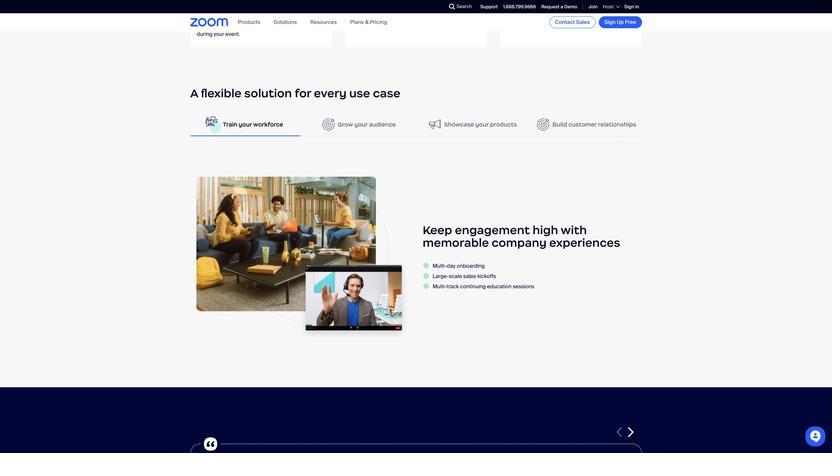 Task type: locate. For each thing, give the bounding box(es) containing it.
request
[[541, 4, 560, 10]]

in
[[635, 4, 639, 10]]

case
[[373, 86, 400, 101]]

sign for sign in
[[624, 4, 634, 10]]

colors
[[567, 18, 582, 25]]

event
[[376, 12, 389, 19], [590, 12, 604, 19], [394, 24, 407, 31]]

high
[[533, 223, 558, 237]]

&
[[365, 19, 369, 26]]

1 horizontal spatial sign
[[624, 4, 634, 10]]

your right access
[[455, 18, 466, 25]]

with
[[433, 12, 443, 19], [524, 18, 534, 25], [561, 223, 587, 237]]

closes.
[[408, 24, 426, 31]]

a left the "video-"
[[444, 12, 447, 19]]

contact
[[555, 19, 575, 26]]

free
[[625, 19, 636, 26]]

multi- down large-
[[433, 283, 447, 290]]

with inside keep engagement high with memorable company experiences
[[561, 223, 587, 237]]

0 horizontal spatial sign
[[605, 19, 616, 26]]

1 horizontal spatial and
[[583, 18, 592, 25]]

and left the chat
[[197, 24, 206, 31]]

education
[[487, 283, 512, 290]]

access
[[436, 18, 454, 25]]

2 multi- from the top
[[433, 283, 447, 290]]

feature
[[265, 12, 283, 19]]

ticket,
[[301, 18, 316, 25]]

1 horizontal spatial arrow hitting bullseye image
[[537, 119, 549, 131]]

2 horizontal spatial with
[[561, 223, 587, 237]]

0 vertical spatial multi-
[[433, 262, 447, 269]]

support
[[480, 4, 498, 10]]

1.888.799.9666
[[503, 4, 536, 10]]

a up the registration
[[561, 4, 563, 10]]

1 horizontal spatial event
[[394, 24, 407, 31]]

arrow hitting bullseye image left grow
[[323, 119, 334, 131]]

host
[[603, 4, 614, 10]]

and
[[619, 12, 629, 19], [583, 18, 592, 25], [197, 24, 206, 31]]

plans
[[350, 19, 364, 26]]

audience
[[369, 121, 396, 128]]

resources
[[310, 19, 337, 26]]

a flexible solution for every use case
[[190, 86, 400, 101]]

logos.
[[594, 18, 608, 25]]

search image
[[449, 4, 455, 10]]

multi- for day
[[433, 262, 447, 269]]

2 horizontal spatial event
[[590, 12, 604, 19]]

solution
[[244, 86, 292, 101]]

solutions
[[274, 19, 297, 26]]

with right events
[[524, 18, 534, 25]]

arrow hitting bullseye image left build
[[537, 119, 549, 131]]

enhanced
[[507, 0, 543, 9]]

contact sales link
[[549, 16, 596, 28]]

grow
[[338, 121, 353, 128]]

your left products
[[476, 121, 489, 128]]

your left brand's
[[536, 18, 546, 25]]

train
[[223, 121, 237, 128]]

megaphone image
[[429, 119, 441, 129]]

branding
[[568, 0, 601, 9]]

page,
[[575, 12, 589, 19]]

solutions button
[[274, 19, 297, 26]]

build customer relationships
[[553, 121, 636, 128]]

sign
[[624, 4, 634, 10], [605, 19, 616, 26]]

company
[[492, 236, 547, 250]]

experiences
[[549, 236, 620, 250]]

0 horizontal spatial with
[[433, 12, 443, 19]]

help
[[250, 24, 261, 31]]

your
[[364, 12, 375, 19], [534, 12, 545, 19], [455, 18, 466, 25], [536, 18, 546, 25], [214, 31, 224, 38], [239, 121, 252, 128], [354, 121, 368, 128], [476, 121, 489, 128]]

during
[[197, 31, 212, 38]]

life
[[425, 12, 432, 19]]

1 vertical spatial multi-
[[433, 283, 447, 290]]

chat
[[207, 24, 218, 31]]

1 horizontal spatial with
[[524, 18, 534, 25]]

memorable
[[423, 236, 489, 250]]

event.
[[225, 31, 240, 38]]

person holding a flag image
[[206, 116, 218, 127]]

arrow hitting bullseye image
[[323, 119, 334, 131], [537, 119, 549, 131]]

arrow hitting bullseye image inside grow your audience button
[[323, 119, 334, 131]]

2 arrow hitting bullseye image from the left
[[537, 119, 549, 131]]

sign left up
[[605, 19, 616, 26]]

engagement
[[455, 223, 530, 237]]

arrow hitting bullseye image inside build customer relationships button
[[537, 119, 549, 131]]

and down sign in
[[619, 12, 629, 19]]

your right train at the left
[[239, 121, 252, 128]]

after
[[372, 24, 383, 31]]

the
[[197, 12, 206, 19]]

1 multi- from the top
[[433, 262, 447, 269]]

with right high
[[561, 223, 587, 237]]

a left longer on the top left of the page
[[391, 12, 394, 19]]

tiers,
[[269, 18, 281, 25]]

plans & pricing
[[350, 19, 387, 26]]

search image
[[449, 4, 455, 10]]

track
[[447, 283, 459, 290]]

video-
[[449, 12, 464, 19]]

grow your audience
[[338, 121, 396, 128]]

sponsorship
[[237, 18, 268, 25]]

sessions
[[513, 283, 534, 290]]

arrow hitting bullseye image for grow
[[323, 119, 334, 131]]

event down join at the top right of the page
[[590, 12, 604, 19]]

and left logos. on the right of the page
[[583, 18, 592, 25]]

train your workforce button
[[190, 113, 301, 136]]

that
[[390, 18, 399, 25]]

generate
[[272, 24, 294, 31]]

build customer relationships button
[[532, 113, 642, 136]]

keep engagement high with memorable company experiences
[[423, 223, 620, 250]]

event right the the
[[394, 24, 407, 31]]

use
[[349, 86, 370, 101]]

0 vertical spatial sign
[[624, 4, 634, 10]]

1 vertical spatial sign
[[605, 19, 616, 26]]

a
[[561, 4, 563, 10], [391, 12, 394, 19], [444, 12, 447, 19]]

large-
[[433, 273, 449, 280]]

None search field
[[425, 1, 451, 12]]

with right life at right top
[[433, 12, 443, 19]]

multi- up large-
[[433, 262, 447, 269]]

your inside "button"
[[476, 121, 489, 128]]

plans & pricing link
[[350, 19, 387, 26]]

your down request
[[534, 12, 545, 19]]

sign left in
[[624, 4, 634, 10]]

0 horizontal spatial and
[[197, 24, 206, 31]]

0 horizontal spatial arrow hitting bullseye image
[[323, 119, 334, 131]]

a
[[190, 86, 198, 101]]

enhanced event branding customize your registration page, event lobby and events with your brand's colors and logos.
[[507, 0, 629, 25]]

your left event.
[[214, 31, 224, 38]]

sign in link
[[624, 4, 639, 10]]

you
[[262, 24, 271, 31]]

the zoom events sponsors feature includes branding, logos, sponsorship tiers, special ticket, and chat privileges to help you generate revenue during your event.
[[197, 12, 316, 38]]

event up the pricing in the top of the page
[[376, 12, 389, 19]]

1 arrow hitting bullseye image from the left
[[323, 119, 334, 131]]



Task type: describe. For each thing, give the bounding box(es) containing it.
scale
[[449, 273, 462, 280]]

special
[[282, 18, 300, 25]]

multi- for track
[[433, 283, 447, 290]]

request a demo link
[[541, 4, 577, 10]]

lobby
[[605, 12, 618, 19]]

showcase your products button
[[418, 113, 528, 136]]

revenue
[[295, 24, 315, 31]]

continuing
[[460, 283, 486, 290]]

includes
[[284, 12, 305, 19]]

and inside the zoom events sponsors feature includes branding, logos, sponsorship tiers, special ticket, and chat privileges to help you generate revenue during your event.
[[197, 24, 206, 31]]

on-
[[464, 12, 473, 19]]

sign in
[[624, 4, 639, 10]]

your inside the zoom events sponsors feature includes branding, logos, sponsorship tiers, special ticket, and chat privileges to help you generate revenue during your event.
[[214, 31, 224, 38]]

event
[[545, 0, 566, 9]]

event inside enhanced event branding customize your registration page, event lobby and events with your brand's colors and logos.
[[590, 12, 604, 19]]

0 horizontal spatial a
[[391, 12, 394, 19]]

logos,
[[221, 18, 236, 25]]

longer
[[395, 12, 410, 19]]

support link
[[480, 4, 498, 10]]

flexible
[[201, 86, 242, 101]]

to
[[244, 24, 249, 31]]

zoom logo image
[[190, 18, 228, 26]]

sales
[[463, 273, 476, 280]]

privileges
[[219, 24, 243, 31]]

1.888.799.9666 link
[[503, 4, 536, 10]]

shelf
[[412, 12, 424, 19]]

2 horizontal spatial and
[[619, 12, 629, 19]]

up
[[617, 19, 624, 26]]

search
[[457, 3, 472, 9]]

multi-track continuing education sessions
[[433, 283, 534, 290]]

onboarding
[[457, 262, 485, 269]]

demo
[[564, 4, 577, 10]]

products button
[[238, 19, 260, 26]]

library
[[373, 18, 388, 25]]

join
[[588, 4, 598, 10]]

request a demo
[[541, 4, 577, 10]]

contact sales
[[555, 19, 590, 26]]

kickoffs
[[477, 273, 496, 280]]

for
[[295, 86, 311, 101]]

demand
[[352, 18, 372, 25]]

your right grow
[[354, 121, 368, 128]]

multi-day onboarding
[[433, 262, 485, 269]]

events
[[507, 18, 523, 25]]

customize
[[507, 12, 533, 19]]

branding,
[[197, 18, 220, 25]]

next slide image
[[628, 427, 634, 437]]

showcase your products
[[444, 121, 517, 128]]

tabs tab list
[[190, 113, 642, 137]]

products
[[490, 121, 517, 128]]

host button
[[603, 4, 619, 10]]

sign up free link
[[599, 16, 642, 28]]

sales
[[576, 19, 590, 26]]

testimonial icon image
[[200, 434, 220, 453]]

group of people sitting on couch with laptops image
[[190, 177, 409, 341]]

lets
[[400, 18, 409, 25]]

every
[[314, 86, 347, 101]]

products
[[238, 19, 260, 26]]

sponsors
[[241, 12, 264, 19]]

events
[[223, 12, 239, 19]]

with inside give your event a longer shelf life with a video-on- demand library that lets attendees access your content after the event closes.
[[433, 12, 443, 19]]

relationships
[[598, 121, 636, 128]]

pricing
[[370, 19, 387, 26]]

the
[[384, 24, 392, 31]]

resources button
[[310, 19, 337, 26]]

sign up free
[[605, 19, 636, 26]]

sign for sign up free
[[605, 19, 616, 26]]

workforce
[[253, 121, 283, 128]]

attendees
[[410, 18, 435, 25]]

give
[[352, 12, 363, 19]]

2 horizontal spatial a
[[561, 4, 563, 10]]

day
[[447, 262, 456, 269]]

keep
[[423, 223, 452, 237]]

1 horizontal spatial a
[[444, 12, 447, 19]]

with inside enhanced event branding customize your registration page, event lobby and events with your brand's colors and logos.
[[524, 18, 534, 25]]

zoom
[[207, 12, 222, 19]]

showcase
[[444, 121, 474, 128]]

join link
[[588, 4, 598, 10]]

content
[[352, 24, 371, 31]]

give your event a longer shelf life with a video-on- demand library that lets attendees access your content after the event closes.
[[352, 12, 473, 31]]

your up plans & pricing link
[[364, 12, 375, 19]]

build
[[553, 121, 567, 128]]

customer
[[569, 121, 597, 128]]

arrow hitting bullseye image for build
[[537, 119, 549, 131]]

0 horizontal spatial event
[[376, 12, 389, 19]]

large-scale sales kickoffs
[[433, 273, 496, 280]]



Task type: vqa. For each thing, say whether or not it's contained in the screenshot.
after
yes



